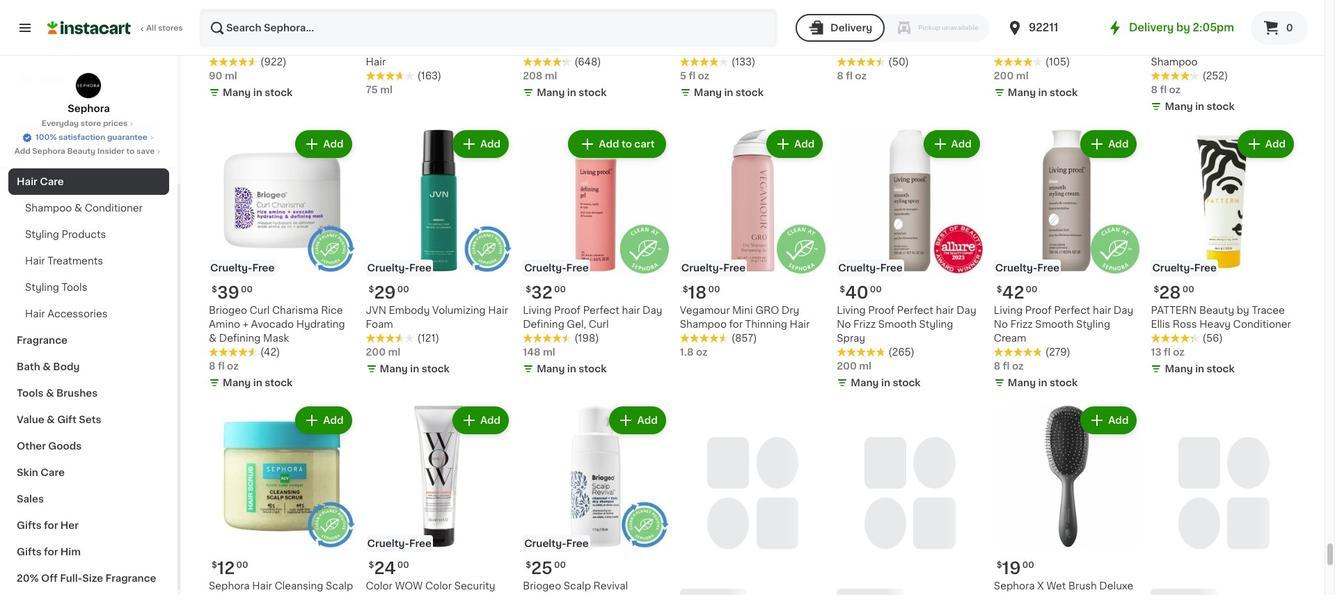 Task type: vqa. For each thing, say whether or not it's contained in the screenshot.
THE "CLEANSING"
yes



Task type: locate. For each thing, give the bounding box(es) containing it.
cruelty-free up "$ 42 00"
[[996, 263, 1060, 273]]

styling inside living proof perfect hair day no frizz smooth styling cream
[[1077, 320, 1111, 329]]

cruelty- up "$ 42 00"
[[996, 263, 1038, 273]]

many in stock for (56)
[[1165, 364, 1235, 374]]

$ 29 00 for the
[[683, 9, 724, 25]]

1 vertical spatial 12
[[217, 561, 235, 577]]

2 horizontal spatial by
[[1237, 306, 1250, 315]]

brush
[[1069, 582, 1097, 592]]

$ inside the $ 40 00
[[840, 285, 846, 294]]

jvn inside jvn complete blowout styling milk
[[209, 29, 229, 39]]

free up living proof perfect hair day defining gel, curl
[[567, 263, 589, 273]]

rice inside "briogeo curl charisma rice amino + avocado hydrating & defining mask"
[[321, 306, 343, 315]]

$ inside $ 32 00
[[526, 285, 531, 294]]

by
[[1177, 22, 1191, 33], [923, 29, 936, 39], [1237, 306, 1250, 315]]

proof for 40
[[869, 306, 895, 315]]

0 horizontal spatial smooth
[[879, 320, 917, 329]]

in down (265) on the right
[[882, 378, 891, 388]]

cruelty- up $ 28 00
[[1153, 263, 1195, 273]]

0 vertical spatial jvn
[[209, 29, 229, 39]]

free for 18
[[724, 263, 746, 273]]

(265)
[[889, 347, 915, 357]]

2 horizontal spatial 200 ml
[[994, 71, 1029, 81]]

1 horizontal spatial hydrating
[[1241, 43, 1290, 53]]

1 horizontal spatial $ 12 00
[[369, 9, 405, 25]]

2 horizontal spatial $ 29 00
[[683, 9, 724, 25]]

add for 24
[[480, 416, 501, 425]]

$ inside $ 39 00
[[212, 285, 217, 294]]

1 horizontal spatial mini
[[733, 306, 753, 315]]

0 vertical spatial defining
[[523, 320, 565, 329]]

0 horizontal spatial mini
[[425, 29, 446, 39]]

avocado inside "briogeo curl charisma rice amino + avocado hydrating & defining mask"
[[251, 320, 294, 329]]

0 horizontal spatial avocado
[[251, 320, 294, 329]]

living proof perfect hair day instant de-frizzer, no frizz
[[523, 29, 663, 53]]

color for 12
[[366, 29, 393, 39]]

hydrating left foam at the left bottom
[[296, 320, 345, 329]]

1 horizontal spatial briogeo
[[523, 582, 561, 592]]

0 vertical spatial fragrance
[[17, 336, 68, 345]]

& for brushes
[[46, 389, 54, 398]]

00 inside $ 18 00
[[709, 285, 720, 294]]

cruelty-free up $ 18 00
[[682, 263, 746, 273]]

living up the instant
[[523, 29, 552, 39]]

& for conditioner
[[74, 203, 82, 213]]

00 inside the $ 40 00
[[870, 285, 882, 294]]

color inside color wow mini dream coat anti-frizz treatment for curly hair
[[366, 29, 393, 39]]

ml down spray
[[860, 361, 872, 371]]

many in stock down the (279)
[[1008, 378, 1078, 388]]

sephora for sephora hair cleansing scalp
[[209, 582, 250, 592]]

heavy
[[1200, 320, 1231, 329]]

beauty up heavy
[[1200, 306, 1235, 315]]

$ for amika the wizard detangling hair primer
[[683, 9, 689, 18]]

ml for (105)
[[1017, 71, 1029, 81]]

1 horizontal spatial avocado
[[1196, 43, 1239, 53]]

instacart logo image
[[47, 20, 131, 36]]

rice
[[1264, 29, 1286, 39], [321, 306, 343, 315]]

sales link
[[8, 486, 169, 513]]

& up products on the left of page
[[74, 203, 82, 213]]

0 horizontal spatial tracee
[[938, 29, 971, 39]]

day for 33
[[643, 29, 663, 39]]

00 right 39
[[241, 285, 253, 294]]

day inside living proof perfect hair day defining gel, curl
[[643, 306, 663, 315]]

in down (648)
[[568, 88, 577, 98]]

1 horizontal spatial scalp
[[564, 582, 591, 592]]

8 fl oz down delivery button
[[837, 71, 867, 81]]

29 up the complete on the left top of page
[[217, 9, 239, 25]]

the
[[712, 29, 730, 39]]

perfect up "frizzer,"
[[583, 29, 620, 39]]

1 horizontal spatial shampoo
[[680, 320, 727, 329]]

1 vertical spatial charisma
[[272, 306, 319, 315]]

2 vertical spatial shampoo
[[680, 320, 727, 329]]

living proof perfect hair day defining gel, curl
[[523, 306, 663, 329]]

1 vertical spatial conditioner
[[1234, 320, 1292, 329]]

fl down delivery button
[[846, 71, 853, 81]]

hair inside living proof perfect hair day defining gel, curl
[[622, 306, 640, 315]]

cruelty- up the $ 40 00
[[839, 263, 881, 273]]

jvn for jvn embody volumizing hair foam
[[366, 306, 386, 315]]

skin care link
[[8, 460, 169, 486]]

size
[[82, 574, 103, 584]]

no for 40
[[837, 320, 851, 329]]

volumizing
[[433, 306, 486, 315]]

(922)
[[260, 57, 287, 67]]

anti- inside 68 kérastase blond absolu anti- brass purple mask
[[1113, 29, 1137, 39]]

tracee inside pattern beauty by tracee ellis ross heavy conditioner
[[1253, 306, 1286, 315]]

0 vertical spatial 200
[[994, 71, 1014, 81]]

perfect inside living proof perfect hair day defining gel, curl
[[583, 306, 620, 315]]

$ inside $ 25 00
[[526, 562, 531, 570]]

conditioner down hair care link
[[85, 203, 143, 213]]

hair inside sephora hair cleansing scalp
[[252, 582, 272, 592]]

cruelty- for 24
[[367, 539, 410, 549]]

frizz inside color wow mini dream coat anti-frizz treatment for curly hair
[[390, 43, 412, 53]]

1 vertical spatial briogeo
[[209, 306, 247, 315]]

many for (56)
[[1165, 364, 1194, 374]]

1 28 from the top
[[1160, 9, 1182, 25]]

00 right 33
[[555, 9, 567, 18]]

curl
[[1192, 29, 1212, 39], [886, 43, 906, 53], [250, 306, 270, 315], [589, 320, 609, 329]]

gifts for gifts for her
[[17, 521, 42, 531]]

avocado inside 28 briogeo curl charisma rice amino & avocado hydrating shampoo
[[1196, 43, 1239, 53]]

briogeo inside 28 briogeo curl charisma rice amino & avocado hydrating shampoo
[[1152, 29, 1190, 39]]

0 horizontal spatial hydrating
[[296, 320, 345, 329]]

briogeo
[[1152, 29, 1190, 39], [209, 306, 247, 315], [523, 582, 561, 592]]

everyday
[[42, 120, 79, 127]]

revival
[[594, 582, 628, 592]]

in for (121)
[[410, 364, 419, 374]]

delivery for delivery by 2:05pm
[[1130, 22, 1175, 33]]

0 horizontal spatial ross
[[859, 43, 884, 53]]

proof inside living proof perfect hair day defining gel, curl
[[554, 306, 581, 315]]

1 horizontal spatial tracee
[[1253, 306, 1286, 315]]

curl up the (50) on the right of page
[[886, 43, 906, 53]]

smooth inside the living proof perfect hair day no frizz smooth styling spray
[[879, 320, 917, 329]]

delivery
[[1130, 22, 1175, 33], [831, 23, 873, 33]]

$ inside $ 23 00
[[840, 9, 846, 18]]

product group containing 12
[[209, 404, 355, 595]]

no right "frizzer,"
[[615, 43, 629, 53]]

0 vertical spatial mini
[[425, 29, 446, 39]]

frizz inside living proof perfect hair day no frizz smooth styling cream
[[1011, 320, 1033, 329]]

00 inside $ 25 00
[[554, 562, 566, 570]]

(857)
[[732, 334, 758, 343]]

beauty inside pattern beauty by tracee ellis ross heavy conditioner
[[1200, 306, 1235, 315]]

no up cream
[[994, 320, 1009, 329]]

2 28 from the top
[[1160, 285, 1182, 301]]

perfect up the (279)
[[1055, 306, 1091, 315]]

shampoo inside vegamour mini gro dry shampoo for thinning hair
[[680, 320, 727, 329]]

0 horizontal spatial $ 12 00
[[212, 561, 248, 577]]

gifts for her
[[17, 521, 79, 531]]

stock down (265) on the right
[[893, 378, 921, 388]]

1 wow from the top
[[395, 29, 423, 39]]

sets
[[79, 415, 101, 425]]

$ inside $ 18 00
[[683, 285, 689, 294]]

oz down delivery button
[[856, 71, 867, 81]]

care down makeup
[[40, 177, 64, 187]]

perfect inside the living proof perfect hair day no frizz smooth styling spray
[[898, 306, 934, 315]]

curl inside 28 briogeo curl charisma rice amino & avocado hydrating shampoo
[[1192, 29, 1212, 39]]

frizz for 12
[[390, 43, 412, 53]]

1 vertical spatial $ 12 00
[[212, 561, 248, 577]]

shampoo & conditioner
[[25, 203, 143, 213]]

no
[[615, 43, 629, 53], [837, 320, 851, 329], [994, 320, 1009, 329]]

cruelty-free for 42
[[996, 263, 1060, 273]]

living down the 42
[[994, 306, 1023, 315]]

oz
[[856, 71, 867, 81], [698, 71, 710, 81], [1170, 85, 1181, 95], [696, 347, 708, 357], [1174, 347, 1185, 357], [227, 361, 239, 371], [1013, 361, 1024, 371]]

makeup link
[[8, 142, 169, 169]]

free for 24
[[410, 539, 432, 549]]

208
[[523, 71, 543, 81]]

2 vertical spatial 200
[[837, 361, 857, 371]]

0 horizontal spatial charisma
[[272, 306, 319, 315]]

1 horizontal spatial ellis
[[1152, 320, 1171, 329]]

wow
[[395, 29, 423, 39], [395, 582, 423, 592]]

1 horizontal spatial mask
[[1058, 43, 1084, 53]]

cruelty-free up '$ 24 00'
[[367, 539, 432, 549]]

all
[[146, 24, 156, 32]]

product group containing 39
[[209, 128, 355, 393]]

0 horizontal spatial conditioner
[[85, 203, 143, 213]]

free up $ 39 00
[[252, 263, 275, 273]]

to
[[622, 140, 632, 149], [126, 148, 135, 155]]

00 inside $ 33 00
[[555, 9, 567, 18]]

free up the $ 40 00
[[881, 263, 903, 273]]

many in stock for (648)
[[537, 88, 607, 98]]

cruelty- for 25
[[525, 539, 567, 549]]

1 horizontal spatial by
[[1177, 22, 1191, 33]]

tracee inside pattern beauty by tracee ellis ross  curl mousse
[[938, 29, 971, 39]]

00 inside $ 19 00
[[1023, 562, 1035, 570]]

+
[[243, 320, 249, 329]]

frizz left the treatment
[[390, 43, 412, 53]]

$ inside $ 33 00
[[526, 9, 531, 18]]

1 vertical spatial amino
[[209, 320, 240, 329]]

in for (279)
[[1039, 378, 1048, 388]]

1 vertical spatial tools
[[17, 389, 44, 398]]

hair inside the living proof perfect hair day no frizz smooth styling spray
[[936, 306, 955, 315]]

sephora
[[68, 104, 110, 114], [32, 148, 65, 155], [209, 582, 250, 592], [994, 582, 1035, 592]]

proof inside living proof perfect hair day no frizz smooth styling cream
[[1026, 306, 1052, 315]]

fragrance
[[17, 336, 68, 345], [106, 574, 156, 584]]

200 down spray
[[837, 361, 857, 371]]

1 vertical spatial 200
[[366, 347, 386, 357]]

scalp
[[326, 582, 353, 592], [564, 582, 591, 592]]

cruelty- for 42
[[996, 263, 1038, 273]]

product group containing 24
[[366, 404, 512, 595]]

product group
[[209, 128, 355, 393], [366, 128, 512, 379], [523, 128, 669, 379], [680, 128, 826, 359], [837, 128, 983, 393], [994, 128, 1140, 393], [1152, 128, 1298, 379], [209, 404, 355, 595], [366, 404, 512, 595], [523, 404, 669, 595], [994, 404, 1140, 595]]

fragrance right size
[[106, 574, 156, 584]]

1 horizontal spatial to
[[622, 140, 632, 149]]

free for 40
[[881, 263, 903, 273]]

1 vertical spatial avocado
[[251, 320, 294, 329]]

2 wow from the top
[[395, 582, 423, 592]]

in down (121)
[[410, 364, 419, 374]]

(42)
[[260, 347, 280, 357]]

perfect up (265) on the right
[[898, 306, 934, 315]]

no for 42
[[994, 320, 1009, 329]]

oz down cream
[[1013, 361, 1024, 371]]

hair inside the jvn embody volumizing hair foam
[[488, 306, 508, 315]]

spray
[[837, 334, 866, 343]]

200 for 40
[[837, 361, 857, 371]]

8 fl oz for 23
[[837, 71, 867, 81]]

gifts inside gifts for her link
[[17, 521, 42, 531]]

living inside living proof perfect hair day no frizz smooth styling cream
[[994, 306, 1023, 315]]

2 smooth from the left
[[1036, 320, 1074, 329]]

add button for 19
[[1082, 408, 1136, 433]]

in down the (279)
[[1039, 378, 1048, 388]]

0 vertical spatial avocado
[[1196, 43, 1239, 53]]

& inside 28 briogeo curl charisma rice amino & avocado hydrating shampoo
[[1185, 43, 1193, 53]]

0 horizontal spatial tools
[[17, 389, 44, 398]]

pattern for 28
[[1152, 306, 1197, 315]]

2 horizontal spatial no
[[994, 320, 1009, 329]]

1 horizontal spatial amino
[[1152, 43, 1183, 53]]

add for 12
[[323, 416, 344, 425]]

1 horizontal spatial 200
[[837, 361, 857, 371]]

00 right 19
[[1023, 562, 1035, 570]]

$ 12 00 for sephora
[[212, 561, 248, 577]]

hair inside hair care link
[[17, 177, 37, 187]]

1 horizontal spatial 200 ml
[[837, 361, 872, 371]]

1 vertical spatial anti-
[[366, 43, 390, 53]]

free up pattern beauty by tracee ellis ross heavy conditioner
[[1195, 263, 1217, 273]]

service type group
[[796, 14, 990, 42]]

charisma up (42)
[[272, 306, 319, 315]]

many in stock down (121)
[[380, 364, 450, 374]]

living inside living proof perfect hair day defining gel, curl
[[523, 306, 552, 315]]

smooth up (265) on the right
[[879, 320, 917, 329]]

add button for 39
[[297, 132, 351, 157]]

None search field
[[199, 8, 778, 47]]

in down '(105)'
[[1039, 88, 1048, 98]]

to down guarantee
[[126, 148, 135, 155]]

200 ml for 40
[[837, 361, 872, 371]]

1 horizontal spatial pattern
[[1152, 306, 1197, 315]]

curl up (252)
[[1192, 29, 1212, 39]]

0 vertical spatial $ 12 00
[[369, 9, 405, 25]]

0 vertical spatial conditioner
[[85, 203, 143, 213]]

ross
[[859, 43, 884, 53], [1173, 320, 1198, 329]]

care right skin
[[41, 468, 65, 478]]

tools & brushes
[[17, 389, 98, 398]]

1 scalp from the left
[[326, 582, 353, 592]]

charisma inside "briogeo curl charisma rice amino + avocado hydrating & defining mask"
[[272, 306, 319, 315]]

2 gifts from the top
[[17, 547, 42, 557]]

tools up value
[[17, 389, 44, 398]]

many in stock for (265)
[[851, 378, 921, 388]]

1 gifts from the top
[[17, 521, 42, 531]]

(648)
[[575, 57, 602, 67]]

color
[[366, 29, 393, 39], [366, 582, 393, 592], [425, 582, 452, 592]]

mini up the treatment
[[425, 29, 446, 39]]

smooth for 40
[[879, 320, 917, 329]]

1 vertical spatial fragrance
[[106, 574, 156, 584]]

1 horizontal spatial fragrance
[[106, 574, 156, 584]]

in for (56)
[[1196, 364, 1205, 374]]

cruelty-free up $ 39 00
[[210, 263, 275, 273]]

$ 29 00 up 'amika'
[[683, 9, 724, 25]]

many for (121)
[[380, 364, 408, 374]]

gifts for him
[[17, 547, 81, 557]]

0 horizontal spatial $ 29 00
[[212, 9, 252, 25]]

ellis inside pattern beauty by tracee ellis ross heavy conditioner
[[1152, 320, 1171, 329]]

200 ml down spray
[[837, 361, 872, 371]]

delivery button
[[796, 14, 885, 42]]

1 smooth from the left
[[879, 320, 917, 329]]

avocado right +
[[251, 320, 294, 329]]

day inside living proof perfect hair day no frizz smooth styling cream
[[1114, 306, 1134, 315]]

hydrating inside 28 briogeo curl charisma rice amino & avocado hydrating shampoo
[[1241, 43, 1290, 53]]

0 vertical spatial care
[[40, 177, 64, 187]]

gifts inside gifts for him link
[[17, 547, 42, 557]]

2 horizontal spatial briogeo
[[1152, 29, 1190, 39]]

oz for 29
[[698, 71, 710, 81]]

in down (133)
[[725, 88, 734, 98]]

1 vertical spatial ellis
[[1152, 320, 1171, 329]]

00 for living proof perfect hair day instant de-frizzer, no frizz
[[555, 9, 567, 18]]

free
[[252, 263, 275, 273], [567, 263, 589, 273], [881, 263, 903, 273], [410, 263, 432, 273], [724, 263, 746, 273], [1038, 263, 1060, 273], [1195, 263, 1217, 273], [567, 539, 589, 549], [410, 539, 432, 549]]

day inside living proof perfect hair day instant de-frizzer, no frizz
[[643, 29, 663, 39]]

delivery inside button
[[831, 23, 873, 33]]

proof up de-
[[554, 29, 581, 39]]

store
[[81, 120, 101, 127]]

again
[[70, 47, 98, 56]]

product group containing 18
[[680, 128, 826, 359]]

pattern down $ 23 00
[[837, 29, 883, 39]]

oz right 5
[[698, 71, 710, 81]]

smooth for 42
[[1036, 320, 1074, 329]]

1 vertical spatial rice
[[321, 306, 343, 315]]

12 up sephora hair cleansing scalp
[[217, 561, 235, 577]]

scalp inside sephora hair cleansing scalp
[[326, 582, 353, 592]]

0 vertical spatial gifts
[[17, 521, 42, 531]]

add button for 25
[[611, 408, 665, 433]]

no up spray
[[837, 320, 851, 329]]

$ 12 00 inside product 'group'
[[212, 561, 248, 577]]

free up color wow color security
[[410, 539, 432, 549]]

1 vertical spatial shampoo
[[25, 203, 72, 213]]

68 kérastase blond absolu anti- brass purple mask
[[994, 9, 1137, 53]]

★★★★★
[[209, 57, 258, 67], [209, 57, 258, 67], [523, 57, 572, 67], [523, 57, 572, 67], [837, 57, 886, 67], [837, 57, 886, 67], [680, 57, 729, 67], [680, 57, 729, 67], [994, 57, 1043, 67], [994, 57, 1043, 67], [366, 71, 415, 81], [366, 71, 415, 81], [1152, 71, 1200, 81], [1152, 71, 1200, 81], [523, 333, 572, 343], [523, 333, 572, 343], [366, 333, 415, 343], [366, 333, 415, 343], [680, 333, 729, 343], [680, 333, 729, 343], [1152, 333, 1200, 343], [1152, 333, 1200, 343], [209, 347, 258, 357], [209, 347, 258, 357], [837, 347, 886, 357], [837, 347, 886, 357], [994, 347, 1043, 357], [994, 347, 1043, 357]]

care for skin care
[[41, 468, 65, 478]]

ross inside pattern beauty by tracee ellis ross heavy conditioner
[[1173, 320, 1198, 329]]

by for 23
[[923, 29, 936, 39]]

product group containing 25
[[523, 404, 669, 595]]

products
[[62, 230, 106, 240]]

1 vertical spatial 28
[[1160, 285, 1182, 301]]

200 ml down foam at the left bottom
[[366, 347, 401, 357]]

00 right 24
[[398, 562, 409, 570]]

1 vertical spatial care
[[41, 468, 65, 478]]

fl for 42
[[1003, 361, 1010, 371]]

0 vertical spatial 12
[[374, 9, 392, 25]]

42
[[1003, 285, 1025, 301]]

18
[[689, 285, 707, 301]]

free up briogeo scalp revival
[[567, 539, 589, 549]]

curl inside pattern beauty by tracee ellis ross  curl mousse
[[886, 43, 906, 53]]

00 right 40
[[870, 285, 882, 294]]

1.8 oz
[[680, 347, 708, 357]]

product group containing 42
[[994, 128, 1140, 393]]

1 horizontal spatial no
[[837, 320, 851, 329]]

buy
[[39, 47, 59, 56]]

1 vertical spatial jvn
[[366, 306, 386, 315]]

28 briogeo curl charisma rice amino & avocado hydrating shampoo
[[1152, 9, 1290, 67]]

hydrating down 0
[[1241, 43, 1290, 53]]

care for hair care
[[40, 177, 64, 187]]

cruelty-free up embody
[[367, 263, 432, 273]]

add button for 42
[[1082, 132, 1136, 157]]

1 horizontal spatial charisma
[[1215, 29, 1261, 39]]

0 vertical spatial ross
[[859, 43, 884, 53]]

by inside pattern beauty by tracee ellis ross heavy conditioner
[[1237, 306, 1250, 315]]

smooth inside living proof perfect hair day no frizz smooth styling cream
[[1036, 320, 1074, 329]]

hydrating
[[1241, 43, 1290, 53], [296, 320, 345, 329]]

many in stock down (198)
[[537, 364, 607, 374]]

shampoo down delivery by 2:05pm link
[[1152, 57, 1198, 67]]

hair right volumizing
[[488, 306, 508, 315]]

defining up 148 ml
[[523, 320, 565, 329]]

1 horizontal spatial smooth
[[1036, 320, 1074, 329]]

$ inside $ 28 00
[[1154, 285, 1160, 294]]

ellis down delivery button
[[837, 43, 857, 53]]

1 vertical spatial ross
[[1173, 320, 1198, 329]]

00 up color wow mini dream coat anti-frizz treatment for curly hair
[[393, 9, 405, 18]]

kérastase
[[994, 29, 1043, 39]]

1 horizontal spatial delivery
[[1130, 22, 1175, 33]]

accessories
[[47, 309, 108, 319]]

curl up (198)
[[589, 320, 609, 329]]

0 horizontal spatial jvn
[[209, 29, 229, 39]]

1 vertical spatial hydrating
[[296, 320, 345, 329]]

ml down foam at the left bottom
[[388, 347, 401, 357]]

1 vertical spatial gifts
[[17, 547, 42, 557]]

defining down +
[[219, 334, 261, 343]]

day for 42
[[1114, 306, 1134, 315]]

product group containing 28
[[1152, 128, 1298, 379]]

0 vertical spatial anti-
[[1113, 29, 1137, 39]]

cruelty-free for 28
[[1153, 263, 1217, 273]]

1 horizontal spatial conditioner
[[1234, 320, 1292, 329]]

0 horizontal spatial 12
[[217, 561, 235, 577]]

100%
[[36, 134, 57, 141]]

tools down treatments
[[62, 283, 87, 293]]

200 for 29
[[366, 347, 386, 357]]

living inside the living proof perfect hair day no frizz smooth styling spray
[[837, 306, 866, 315]]

ellis
[[837, 43, 857, 53], [1152, 320, 1171, 329]]

00 right 32
[[554, 285, 566, 294]]

1 vertical spatial mask
[[263, 334, 289, 343]]

product group containing 29
[[366, 128, 512, 379]]

1 horizontal spatial 29
[[374, 285, 396, 301]]

hair for 33
[[622, 29, 640, 39]]

1 vertical spatial wow
[[395, 582, 423, 592]]

sephora inside sephora x wet brush deluxe
[[994, 582, 1035, 592]]

to inside 'button'
[[622, 140, 632, 149]]

0 horizontal spatial fragrance
[[17, 336, 68, 345]]

0 vertical spatial pattern
[[837, 29, 883, 39]]

living inside living proof perfect hair day instant de-frizzer, no frizz
[[523, 29, 552, 39]]

stock for (121)
[[422, 364, 450, 374]]

ross down service type group
[[859, 43, 884, 53]]

many in stock for (279)
[[1008, 378, 1078, 388]]

1 vertical spatial 200 ml
[[366, 347, 401, 357]]

hair inside living proof perfect hair day no frizz smooth styling cream
[[1094, 306, 1112, 315]]

$
[[212, 9, 217, 18], [526, 9, 531, 18], [840, 9, 846, 18], [369, 9, 374, 18], [683, 9, 689, 18], [212, 285, 217, 294], [526, 285, 531, 294], [840, 285, 846, 294], [369, 285, 374, 294], [683, 285, 689, 294], [997, 285, 1003, 294], [1154, 285, 1160, 294], [212, 562, 217, 570], [526, 562, 531, 570], [369, 562, 374, 570], [997, 562, 1003, 570]]

00 inside $ 32 00
[[554, 285, 566, 294]]

0 horizontal spatial amino
[[209, 320, 240, 329]]

insider
[[97, 148, 125, 155]]

shampoo inside 28 briogeo curl charisma rice amino & avocado hydrating shampoo
[[1152, 57, 1198, 67]]

proof inside the living proof perfect hair day no frizz smooth styling spray
[[869, 306, 895, 315]]

jvn inside the jvn embody volumizing hair foam
[[366, 306, 386, 315]]

add button for 29
[[454, 132, 508, 157]]

skin
[[17, 468, 38, 478]]

Search field
[[201, 10, 777, 46]]

0 vertical spatial wow
[[395, 29, 423, 39]]

0 horizontal spatial 200 ml
[[366, 347, 401, 357]]

de-
[[560, 43, 578, 53]]

x
[[1038, 582, 1045, 592]]

wizard
[[732, 29, 765, 39]]

mask inside 68 kérastase blond absolu anti- brass purple mask
[[1058, 43, 1084, 53]]

2 scalp from the left
[[564, 582, 591, 592]]

ross inside pattern beauty by tracee ellis ross  curl mousse
[[859, 43, 884, 53]]

for inside vegamour mini gro dry shampoo for thinning hair
[[730, 320, 743, 329]]

00 inside $ 23 00
[[868, 9, 880, 18]]

$ 29 00 up the complete on the left top of page
[[212, 9, 252, 25]]

pattern beauty by tracee ellis ross heavy conditioner
[[1152, 306, 1292, 329]]

many in stock down the (922)
[[223, 88, 293, 98]]

shampoo
[[1152, 57, 1198, 67], [25, 203, 72, 213], [680, 320, 727, 329]]

hair inside living proof perfect hair day instant de-frizzer, no frizz
[[622, 29, 640, 39]]

0 vertical spatial charisma
[[1215, 29, 1261, 39]]

day inside the living proof perfect hair day no frizz smooth styling spray
[[957, 306, 977, 315]]

bath & body link
[[8, 354, 169, 380]]

by inside pattern beauty by tracee ellis ross  curl mousse
[[923, 29, 936, 39]]

mask down blond
[[1058, 43, 1084, 53]]

cruelty-free up $ 25 00
[[525, 539, 589, 549]]

ml right 208
[[545, 71, 558, 81]]

product group containing 19
[[994, 404, 1140, 595]]

(198)
[[575, 334, 599, 343]]

1 vertical spatial mini
[[733, 306, 753, 315]]

1 horizontal spatial $ 29 00
[[369, 285, 409, 301]]

hair down the dry
[[790, 320, 810, 329]]

0 horizontal spatial no
[[615, 43, 629, 53]]

product group containing 32
[[523, 128, 669, 379]]

smooth
[[879, 320, 917, 329], [1036, 320, 1074, 329]]

many for (42)
[[223, 378, 251, 388]]

1 vertical spatial tracee
[[1253, 306, 1286, 315]]

1 horizontal spatial defining
[[523, 320, 565, 329]]

92211 button
[[1007, 8, 1091, 47]]

0 vertical spatial hydrating
[[1241, 43, 1290, 53]]

add sephora beauty insider to save
[[14, 148, 155, 155]]

pattern inside pattern beauty by tracee ellis ross heavy conditioner
[[1152, 306, 1197, 315]]

oz down delivery by 2:05pm link
[[1170, 85, 1181, 95]]

no inside living proof perfect hair day no frizz smooth styling cream
[[994, 320, 1009, 329]]

frizz inside living proof perfect hair day instant de-frizzer, no frizz
[[631, 43, 654, 53]]

1 horizontal spatial jvn
[[366, 306, 386, 315]]

mini inside color wow mini dream coat anti-frizz treatment for curly hair
[[425, 29, 446, 39]]

8 fl oz down cream
[[994, 361, 1024, 371]]

living
[[523, 29, 552, 39], [523, 306, 552, 315], [837, 306, 866, 315], [994, 306, 1023, 315]]

styling
[[209, 43, 243, 53], [25, 230, 59, 240], [25, 283, 59, 293], [920, 320, 954, 329], [1077, 320, 1111, 329]]

stock down (133)
[[736, 88, 764, 98]]

0 vertical spatial rice
[[1264, 29, 1286, 39]]

perfect for 32
[[583, 306, 620, 315]]

many in stock for (121)
[[380, 364, 450, 374]]

all stores
[[146, 24, 183, 32]]

12
[[374, 9, 392, 25], [217, 561, 235, 577]]

proof up gel,
[[554, 306, 581, 315]]

cruelty- up embody
[[367, 263, 410, 273]]

day
[[643, 29, 663, 39], [643, 306, 663, 315], [957, 306, 977, 315], [1114, 306, 1134, 315]]

perfect inside living proof perfect hair day no frizz smooth styling cream
[[1055, 306, 1091, 315]]

& left gift
[[47, 415, 55, 425]]

in down (56)
[[1196, 364, 1205, 374]]

0 vertical spatial amino
[[1152, 43, 1183, 53]]

$ 29 00 for embody
[[369, 285, 409, 301]]

$ 29 00 up embody
[[369, 285, 409, 301]]

proof inside living proof perfect hair day instant de-frizzer, no frizz
[[554, 29, 581, 39]]

styling products
[[25, 230, 106, 240]]

proof down "$ 42 00"
[[1026, 306, 1052, 315]]

briogeo inside "briogeo curl charisma rice amino + avocado hydrating & defining mask"
[[209, 306, 247, 315]]

1 horizontal spatial 12
[[374, 9, 392, 25]]

wow inside color wow color security
[[395, 582, 423, 592]]

wow for 24
[[395, 582, 423, 592]]

1 horizontal spatial anti-
[[1113, 29, 1137, 39]]

add for 18
[[795, 140, 815, 149]]

stock for (279)
[[1050, 378, 1078, 388]]

oz for 42
[[1013, 361, 1024, 371]]

many for (279)
[[1008, 378, 1036, 388]]

amika
[[680, 29, 709, 39]]

00 for briogeo scalp revival
[[554, 562, 566, 570]]

frizz right "frizzer,"
[[631, 43, 654, 53]]

in for (648)
[[568, 88, 577, 98]]

add button for 24
[[454, 408, 508, 433]]

mousse
[[909, 43, 947, 53]]

0 vertical spatial mask
[[1058, 43, 1084, 53]]

conditioner right heavy
[[1234, 320, 1292, 329]]

0 horizontal spatial anti-
[[366, 43, 390, 53]]

1.8
[[680, 347, 694, 357]]

fl
[[846, 71, 853, 81], [689, 71, 696, 81], [1161, 85, 1167, 95], [1165, 347, 1171, 357], [218, 361, 225, 371], [1003, 361, 1010, 371]]

ml down 'brass'
[[1017, 71, 1029, 81]]



Task type: describe. For each thing, give the bounding box(es) containing it.
buy it again link
[[8, 38, 169, 65]]

$ for briogeo scalp revival
[[526, 562, 531, 570]]

for left 'him'
[[44, 547, 58, 557]]

$ for living proof perfect hair day instant de-frizzer, no frizz
[[526, 9, 531, 18]]

cruelty- for 18
[[682, 263, 724, 273]]

stock for (922)
[[265, 88, 293, 98]]

00 for living proof perfect hair day no frizz smooth styling cream
[[1026, 285, 1038, 294]]

cruelty- for 28
[[1153, 263, 1195, 273]]

12 for sephora
[[217, 561, 235, 577]]

cruelty-free for 39
[[210, 263, 275, 273]]

sephora link
[[68, 72, 110, 116]]

$ for color wow color security
[[369, 562, 374, 570]]

oz right 1.8
[[696, 347, 708, 357]]

color left security
[[425, 582, 452, 592]]

gifts for him link
[[8, 539, 169, 566]]

oz for 23
[[856, 71, 867, 81]]

lists
[[39, 75, 63, 84]]

for inside color wow mini dream coat anti-frizz treatment for curly hair
[[467, 43, 481, 53]]

defining inside "briogeo curl charisma rice amino + avocado hydrating & defining mask"
[[219, 334, 261, 343]]

deluxe
[[1100, 582, 1134, 592]]

bath
[[17, 362, 40, 372]]

$ for living proof perfect hair day defining gel, curl
[[526, 285, 531, 294]]

39
[[217, 285, 240, 301]]

13
[[1152, 347, 1162, 357]]

2 horizontal spatial 200
[[994, 71, 1014, 81]]

sephora for sephora x wet brush deluxe
[[994, 582, 1035, 592]]

purple
[[1024, 43, 1056, 53]]

1 horizontal spatial tools
[[62, 283, 87, 293]]

hair care link
[[8, 169, 169, 195]]

stock for (198)
[[579, 364, 607, 374]]

hair treatments link
[[8, 248, 169, 274]]

value & gift sets link
[[8, 407, 169, 433]]

satisfaction
[[59, 134, 105, 141]]

security
[[455, 582, 496, 592]]

curl inside "briogeo curl charisma rice amino + avocado hydrating & defining mask"
[[250, 306, 270, 315]]

blowout
[[283, 29, 323, 39]]

milk
[[245, 43, 265, 53]]

add button for 28
[[1240, 132, 1293, 157]]

12 for color
[[374, 9, 392, 25]]

curly
[[483, 43, 509, 53]]

$ 18 00
[[683, 285, 720, 301]]

living for 32
[[523, 306, 552, 315]]

value
[[17, 415, 44, 425]]

hair for 32
[[622, 306, 640, 315]]

free for 42
[[1038, 263, 1060, 273]]

00 for color wow color security
[[398, 562, 409, 570]]

many in stock for (198)
[[537, 364, 607, 374]]

frizz for 40
[[854, 320, 876, 329]]

styling tools
[[25, 283, 87, 293]]

5
[[680, 71, 687, 81]]

$ 12 00 for color
[[369, 9, 405, 25]]

it
[[61, 47, 68, 56]]

sales
[[17, 494, 44, 504]]

mask inside "briogeo curl charisma rice amino + avocado hydrating & defining mask"
[[263, 334, 289, 343]]

thinning
[[746, 320, 788, 329]]

beauty up save on the top left of the page
[[122, 124, 158, 134]]

add button for 40
[[925, 132, 979, 157]]

cruelty- for 40
[[839, 263, 881, 273]]

fl for 28
[[1165, 347, 1171, 357]]

many in stock for (133)
[[694, 88, 764, 98]]

hair accessories
[[25, 309, 108, 319]]

hair inside hair accessories link
[[25, 309, 45, 319]]

00 for pattern beauty by tracee ellis ross heavy conditioner
[[1183, 285, 1195, 294]]

cream
[[994, 334, 1027, 343]]

gifts for gifts for him
[[17, 547, 42, 557]]

styling inside the living proof perfect hair day no frizz smooth styling spray
[[920, 320, 954, 329]]

stock for (42)
[[265, 378, 293, 388]]

in for (265)
[[882, 378, 891, 388]]

00 for color wow mini dream coat anti-frizz treatment for curly hair
[[393, 9, 405, 18]]

many for (648)
[[537, 88, 565, 98]]

28 inside product 'group'
[[1160, 285, 1182, 301]]

00 for living proof perfect hair day defining gel, curl
[[554, 285, 566, 294]]

stock for (56)
[[1207, 364, 1235, 374]]

vegamour mini gro dry shampoo for thinning hair
[[680, 306, 810, 329]]

color for 24
[[366, 582, 393, 592]]

perfect for 42
[[1055, 306, 1091, 315]]

8 fl oz down delivery by 2:05pm link
[[1152, 85, 1181, 95]]

75 ml
[[366, 85, 393, 95]]

prices
[[103, 120, 128, 127]]

00 for pattern beauty by tracee ellis ross  curl mousse
[[868, 9, 880, 18]]

detangling
[[768, 29, 822, 39]]

defining inside living proof perfect hair day defining gel, curl
[[523, 320, 565, 329]]

add for 42
[[1109, 140, 1129, 149]]

add inside 'button'
[[599, 140, 619, 149]]

her
[[60, 521, 79, 531]]

brass
[[994, 43, 1022, 53]]

everyday store prices
[[42, 120, 128, 127]]

gel,
[[567, 320, 587, 329]]

curl inside living proof perfect hair day defining gel, curl
[[589, 320, 609, 329]]

20%
[[17, 574, 39, 584]]

dry
[[782, 306, 800, 315]]

hair accessories link
[[8, 301, 169, 327]]

ml for (265)
[[860, 361, 872, 371]]

(133)
[[732, 57, 756, 67]]

stock for (105)
[[1050, 88, 1078, 98]]

add for 19
[[1109, 416, 1129, 425]]

ross for 28
[[1173, 320, 1198, 329]]

00 for jvn embody volumizing hair foam
[[398, 285, 409, 294]]

treatments
[[47, 256, 103, 266]]

$ 24 00
[[369, 561, 409, 577]]

jvn complete blowout styling milk
[[209, 29, 323, 53]]

anti- inside color wow mini dream coat anti-frizz treatment for curly hair
[[366, 43, 390, 53]]

add button for 12
[[297, 408, 351, 433]]

value & gift sets
[[17, 415, 101, 425]]

$ 32 00
[[526, 285, 566, 301]]

00 for vegamour mini gro dry shampoo for thinning hair
[[709, 285, 720, 294]]

ml for (163)
[[380, 85, 393, 95]]

00 for amika the wizard detangling hair primer
[[712, 9, 724, 18]]

28 inside 28 briogeo curl charisma rice amino & avocado hydrating shampoo
[[1160, 9, 1182, 25]]

mini inside vegamour mini gro dry shampoo for thinning hair
[[733, 306, 753, 315]]

100% satisfaction guarantee
[[36, 134, 148, 141]]

cruelty-free for 40
[[839, 263, 903, 273]]

00 for briogeo curl charisma rice amino + avocado hydrating & defining mask
[[241, 285, 253, 294]]

off
[[41, 574, 58, 584]]

stock for (133)
[[736, 88, 764, 98]]

sephora inside add sephora beauty insider to save link
[[32, 148, 65, 155]]

00 for jvn complete blowout styling milk
[[240, 9, 252, 18]]

hair inside hair treatments "link"
[[25, 256, 45, 266]]

ml for (121)
[[388, 347, 401, 357]]

other
[[17, 442, 46, 451]]

briogeo scalp revival
[[523, 582, 628, 595]]

color wow mini dream coat anti-frizz treatment for curly hair
[[366, 29, 509, 67]]

styling tools link
[[8, 274, 169, 301]]

proof for 32
[[554, 306, 581, 315]]

sephora logo image
[[76, 72, 102, 99]]

ml for (922)
[[225, 71, 237, 81]]

save
[[136, 148, 155, 155]]

$ 25 00
[[526, 561, 566, 577]]

amika the wizard detangling hair primer
[[680, 29, 822, 53]]

free for 39
[[252, 263, 275, 273]]

living proof perfect hair day no frizz smooth styling cream
[[994, 306, 1134, 343]]

stores
[[158, 24, 183, 32]]

ellis for 28
[[1152, 320, 1171, 329]]

8 fl oz for 42
[[994, 361, 1024, 371]]

29 for complete
[[217, 9, 239, 25]]

13 fl oz
[[1152, 347, 1185, 357]]

charisma inside 28 briogeo curl charisma rice amino & avocado hydrating shampoo
[[1215, 29, 1261, 39]]

fl for 39
[[218, 361, 225, 371]]

hair inside vegamour mini gro dry shampoo for thinning hair
[[790, 320, 810, 329]]

90 ml
[[209, 71, 237, 81]]

wow for 12
[[395, 29, 423, 39]]

00 for sephora hair cleansing scalp
[[236, 562, 248, 570]]

conditioner inside pattern beauty by tracee ellis ross heavy conditioner
[[1234, 320, 1292, 329]]

product group containing 40
[[837, 128, 983, 393]]

rice inside 28 briogeo curl charisma rice amino & avocado hydrating shampoo
[[1264, 29, 1286, 39]]

hair inside amika the wizard detangling hair primer
[[680, 43, 700, 53]]

cruelty-free for 25
[[525, 539, 589, 549]]

ml for (198)
[[543, 347, 556, 357]]

25
[[531, 561, 553, 577]]

in for (42)
[[253, 378, 262, 388]]

shampoo & conditioner link
[[8, 195, 169, 221]]

$ 33 00
[[526, 9, 567, 25]]

$ for living proof perfect hair day no frizz smooth styling spray
[[840, 285, 846, 294]]

add for 39
[[323, 140, 344, 149]]

fl down delivery by 2:05pm link
[[1161, 85, 1167, 95]]

delivery for delivery
[[831, 23, 873, 33]]

29 for embody
[[374, 285, 396, 301]]

holiday party ready beauty
[[17, 124, 158, 134]]

tools & brushes link
[[8, 380, 169, 407]]

gro
[[756, 306, 780, 315]]

gift
[[57, 415, 77, 425]]

tracee for 23
[[938, 29, 971, 39]]

amino inside 28 briogeo curl charisma rice amino & avocado hydrating shampoo
[[1152, 43, 1183, 53]]

0 horizontal spatial shampoo
[[25, 203, 72, 213]]

pattern for 23
[[837, 29, 883, 39]]

living for 40
[[837, 306, 866, 315]]

92211
[[1029, 22, 1059, 33]]

buy it again
[[39, 47, 98, 56]]

2:05pm
[[1193, 22, 1235, 33]]

cruelty- for 32
[[525, 263, 567, 273]]

add to cart button
[[570, 132, 665, 157]]

$ for jvn embody volumizing hair foam
[[369, 285, 374, 294]]

for left the her
[[44, 521, 58, 531]]

embody
[[389, 306, 430, 315]]

75
[[366, 85, 378, 95]]

& inside "briogeo curl charisma rice amino + avocado hydrating & defining mask"
[[209, 334, 217, 343]]

$ 29 00 for complete
[[212, 9, 252, 25]]

lists link
[[8, 65, 169, 93]]

hair for 40
[[936, 306, 955, 315]]

stock for (648)
[[579, 88, 607, 98]]

scalp inside briogeo scalp revival
[[564, 582, 591, 592]]

hydrating inside "briogeo curl charisma rice amino + avocado hydrating & defining mask"
[[296, 320, 345, 329]]

proof for 42
[[1026, 306, 1052, 315]]

$ 39 00
[[212, 285, 253, 301]]

beauty down satisfaction
[[67, 148, 96, 155]]

$ 19 00
[[997, 561, 1035, 577]]

148
[[523, 347, 541, 357]]

hair inside color wow mini dream coat anti-frizz treatment for curly hair
[[366, 57, 386, 67]]

perfect for 33
[[583, 29, 620, 39]]

in for (252)
[[1196, 102, 1205, 112]]

no inside living proof perfect hair day instant de-frizzer, no frizz
[[615, 43, 629, 53]]

styling inside jvn complete blowout styling milk
[[209, 43, 243, 53]]

0 horizontal spatial to
[[126, 148, 135, 155]]

living for 42
[[994, 306, 1023, 315]]

cruelty-free for 32
[[525, 263, 589, 273]]

sephora x wet brush deluxe
[[994, 582, 1134, 595]]

cruelty-free for 24
[[367, 539, 432, 549]]

beauty inside pattern beauty by tracee ellis ross  curl mousse
[[886, 29, 921, 39]]

sephora hair cleansing scalp
[[209, 582, 353, 595]]

68
[[1003, 9, 1026, 25]]

many in stock for (105)
[[1008, 88, 1078, 98]]

fl for 29
[[689, 71, 696, 81]]

amino inside "briogeo curl charisma rice amino + avocado hydrating & defining mask"
[[209, 320, 240, 329]]

many for (133)
[[694, 88, 722, 98]]

100% satisfaction guarantee button
[[22, 130, 156, 143]]

color wow color security
[[366, 582, 496, 595]]

00 for living proof perfect hair day no frizz smooth styling spray
[[870, 285, 882, 294]]

him
[[60, 547, 81, 557]]

(121)
[[418, 334, 439, 343]]



